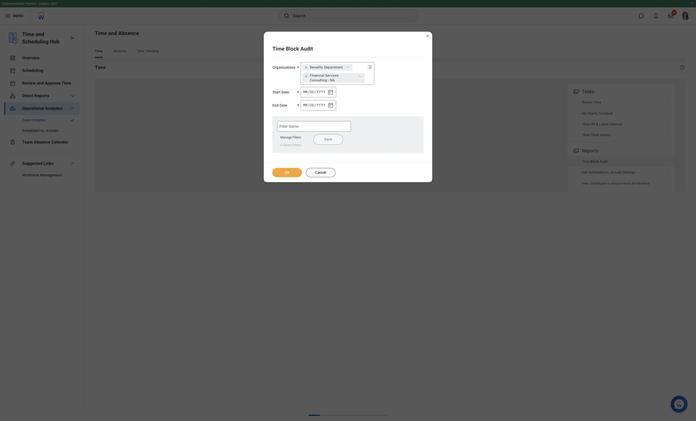 Task type: vqa. For each thing, say whether or not it's contained in the screenshot.
Profile inside THE NAVIGATION PANE Region
no



Task type: describe. For each thing, give the bounding box(es) containing it.
operational analytics button
[[4, 102, 80, 115]]

related actions image for services
[[359, 75, 362, 78]]

organizations
[[273, 65, 296, 70]]

scheduled vs. actuals link
[[4, 126, 80, 136]]

overview link
[[4, 52, 80, 64]]

x small image
[[304, 74, 309, 79]]

workforce management link
[[4, 170, 80, 181]]

hub
[[50, 39, 60, 45]]

scheduled vs. actuals
[[22, 129, 59, 133]]

dd for end date
[[310, 103, 314, 108]]

suggested links
[[22, 161, 54, 166]]

insights
[[32, 118, 46, 122]]

end date group
[[301, 100, 337, 111]]

hours
[[622, 182, 632, 186]]

tab list containing time
[[90, 45, 691, 58]]

time and absence
[[95, 30, 139, 36]]

- inside financial services consulting - na
[[328, 78, 329, 82]]

calendar inside list
[[609, 122, 623, 126]]

chevron right image for &
[[666, 120, 672, 126]]

dashboard image
[[9, 55, 16, 61]]

services
[[326, 73, 339, 77]]

cancel
[[315, 171, 327, 175]]

overview
[[22, 55, 40, 60]]

management
[[40, 173, 62, 177]]

time block audit inside dialog
[[273, 46, 313, 52]]

mm / dd / yyyy for start date
[[303, 89, 326, 94]]

my
[[583, 111, 587, 115]]

link image
[[9, 161, 16, 167]]

view scheduled vs actual hours for workers link
[[568, 178, 676, 189]]

clock
[[591, 133, 600, 137]]

scheduled for edit
[[589, 171, 605, 175]]

settings
[[623, 171, 636, 175]]

end
[[273, 103, 279, 108]]

audit inside dialog
[[301, 46, 313, 52]]

department
[[324, 65, 343, 69]]

0 vertical spatial filters
[[293, 136, 301, 139]]

edit scheduled vs. actuals settings
[[583, 171, 636, 175]]

mm for end date
[[303, 103, 308, 108]]

task timeoff image
[[9, 139, 16, 146]]

review for review time
[[583, 100, 593, 104]]

preview
[[25, 2, 36, 6]]

menu group image for tasks
[[573, 88, 580, 95]]

chevron right image for history
[[666, 131, 672, 137]]

0 saved filters
[[281, 143, 301, 147]]

time block audit dialog
[[264, 32, 433, 182]]

items selected list box
[[301, 63, 367, 84]]

scheduling link
[[4, 64, 80, 77]]

analytics
[[45, 106, 63, 111]]

absence inside navigation pane region
[[34, 140, 50, 145]]

scheduled for view
[[591, 182, 607, 186]]

and for scheduling
[[36, 31, 44, 37]]

financial services consulting - na
[[310, 73, 339, 82]]

Filter Name text field
[[277, 121, 351, 132]]

view
[[583, 182, 590, 186]]

list for reports
[[568, 156, 676, 189]]

operational analytics element
[[4, 115, 80, 136]]

check image
[[69, 118, 76, 123]]

calendar user solid image
[[9, 80, 16, 86]]

vs. inside "scheduled vs. actuals" link
[[40, 129, 45, 133]]

review time link
[[568, 97, 676, 108]]

profile logan mcneil element
[[679, 10, 694, 22]]

financial
[[310, 73, 325, 77]]

manage filters
[[281, 136, 301, 139]]

list for tasks
[[568, 97, 676, 141]]

suggested links button
[[4, 157, 80, 170]]

saved
[[283, 143, 292, 147]]

vs
[[608, 182, 611, 186]]

na
[[330, 78, 335, 82]]

chevron down small image for links
[[69, 161, 76, 167]]

chart image
[[9, 105, 16, 112]]

chevron down small image for analytics
[[69, 105, 76, 112]]

financial services consulting - na, press delete to clear value. option
[[303, 73, 365, 83]]

tasks
[[583, 89, 595, 94]]

approve
[[45, 81, 61, 86]]

operational
[[22, 106, 44, 111]]

chevron right image for time block audit
[[666, 158, 672, 163]]

ok button
[[273, 168, 302, 177]]

operational analytics
[[22, 106, 63, 111]]

end date
[[273, 103, 287, 108]]

calendar image for end date
[[328, 102, 334, 109]]

review time
[[583, 100, 602, 104]]

ok
[[285, 171, 290, 175]]

vs. inside edit scheduled vs. actuals settings link
[[606, 171, 610, 175]]

calendar user solid image
[[9, 68, 16, 74]]

team insights
[[22, 118, 46, 122]]

yyyy for end date
[[317, 103, 326, 108]]

time block audit link
[[568, 156, 676, 167]]

1 vertical spatial absence
[[113, 49, 127, 53]]

my team's schedule
[[583, 111, 613, 115]]

close view audit trail image
[[426, 34, 430, 38]]

chevron right image for edit scheduled vs. actuals settings
[[666, 169, 672, 174]]

0
[[281, 143, 282, 147]]

menu group image for reports
[[573, 147, 580, 154]]

implementation preview -   adeptai_dpt1
[[2, 2, 57, 6]]

links
[[44, 161, 54, 166]]

reports
[[583, 148, 599, 154]]

actual
[[612, 182, 622, 186]]

related actions image for department
[[346, 66, 350, 69]]

- inside banner
[[37, 2, 38, 6]]

edit scheduled vs. actuals settings link
[[568, 167, 676, 178]]

mm / dd / yyyy for end date
[[303, 103, 326, 108]]

cancel button
[[306, 168, 336, 177]]

workers
[[638, 182, 650, 186]]



Task type: locate. For each thing, give the bounding box(es) containing it.
1 list from the top
[[568, 97, 676, 141]]

start date
[[273, 90, 289, 94]]

3 chevron right image from the top
[[666, 169, 672, 174]]

1 vertical spatial audit
[[600, 160, 608, 164]]

1 yyyy from the top
[[317, 89, 326, 94]]

chevron right image inside time block audit link
[[666, 158, 672, 163]]

0 vertical spatial actuals
[[46, 129, 59, 133]]

0 vertical spatial related actions image
[[346, 66, 350, 69]]

filters
[[293, 136, 301, 139], [292, 143, 301, 147]]

audit
[[301, 46, 313, 52], [600, 160, 608, 164]]

date for start date
[[282, 90, 289, 94]]

date for end date
[[280, 103, 287, 108]]

yyyy for start date
[[317, 89, 326, 94]]

time block audit inside list item
[[583, 160, 608, 164]]

actuals inside "scheduled vs. actuals" link
[[46, 129, 59, 133]]

0 vertical spatial scheduled
[[22, 129, 39, 133]]

dd inside end date group
[[310, 103, 314, 108]]

workforce
[[22, 173, 39, 177]]

0 vertical spatial chevron right image
[[666, 99, 672, 104]]

time trending
[[137, 49, 159, 53]]

0 vertical spatial date
[[282, 90, 289, 94]]

filters up 0 saved filters link
[[293, 136, 301, 139]]

dd
[[310, 89, 314, 94], [310, 103, 314, 108]]

my team's schedule link
[[568, 108, 676, 119]]

0 horizontal spatial related actions image
[[346, 66, 350, 69]]

actuals
[[46, 129, 59, 133], [611, 171, 623, 175]]

dd for start date
[[310, 89, 314, 94]]

vs.
[[40, 129, 45, 133], [606, 171, 610, 175]]

1 mm from the top
[[303, 89, 308, 94]]

absence
[[118, 30, 139, 36], [113, 49, 127, 53], [34, 140, 50, 145]]

review inside review and approve time link
[[22, 81, 36, 86]]

yyyy down consulting
[[317, 89, 326, 94]]

1 vertical spatial scheduled
[[589, 171, 605, 175]]

related actions image inside "financial services consulting - na, press delete to clear value." option
[[359, 75, 362, 78]]

time inside list item
[[583, 160, 590, 164]]

2 chevron right image from the top
[[666, 158, 672, 163]]

0 vertical spatial calendar
[[609, 122, 623, 126]]

audit up x small icon
[[301, 46, 313, 52]]

0 saved filters link
[[281, 143, 301, 147]]

1 calendar image from the top
[[328, 89, 334, 95]]

0 vertical spatial mm / dd / yyyy
[[303, 89, 326, 94]]

- right the preview
[[37, 2, 38, 6]]

1 vertical spatial chevron right image
[[666, 120, 672, 126]]

chevron right image for my team's schedule
[[666, 110, 672, 115]]

manage
[[281, 136, 292, 139]]

chevron down small image
[[69, 105, 76, 112], [69, 161, 76, 167]]

calendar down "scheduled vs. actuals" link
[[51, 140, 68, 145]]

1 vertical spatial list
[[568, 156, 676, 189]]

scheduling up overview
[[22, 39, 49, 45]]

menu group image
[[573, 88, 580, 95], [573, 147, 580, 154]]

1 vertical spatial date
[[280, 103, 287, 108]]

0 vertical spatial time block audit
[[273, 46, 313, 52]]

1 vertical spatial scheduling
[[22, 68, 43, 73]]

1 vertical spatial vs.
[[606, 171, 610, 175]]

2 chevron right image from the top
[[666, 120, 672, 126]]

review and approve time link
[[4, 77, 80, 90]]

0 horizontal spatial block
[[286, 46, 299, 52]]

0 vertical spatial list
[[568, 97, 676, 141]]

list
[[568, 97, 676, 141], [568, 156, 676, 189]]

0 vertical spatial dd
[[310, 89, 314, 94]]

0 vertical spatial team
[[22, 118, 31, 122]]

2 mm from the top
[[303, 103, 308, 108]]

time and scheduling hub element
[[22, 31, 65, 45]]

chevron right image
[[666, 110, 672, 115], [666, 158, 672, 163], [666, 169, 672, 174], [666, 180, 672, 185]]

1 chevron down small image from the top
[[69, 105, 76, 112]]

chevron right image
[[666, 99, 672, 104], [666, 120, 672, 126], [666, 131, 672, 137]]

2 mm / dd / yyyy from the top
[[303, 103, 326, 108]]

1 vertical spatial calendar image
[[328, 102, 334, 109]]

0 saved filters button
[[277, 142, 304, 148]]

scheduling inside time and scheduling hub
[[22, 39, 49, 45]]

scheduled right edit in the right top of the page
[[589, 171, 605, 175]]

edit
[[583, 171, 588, 175]]

2 menu group image from the top
[[573, 147, 580, 154]]

inbox large image
[[669, 13, 674, 18]]

time inside dialog
[[273, 46, 285, 52]]

chevron right image inside view scheduled vs actual hours for workers "link"
[[666, 180, 672, 185]]

dd inside start date group
[[310, 89, 314, 94]]

&
[[597, 122, 599, 126]]

team absence calendar
[[22, 140, 68, 145]]

/
[[308, 89, 310, 94], [315, 89, 317, 94], [308, 103, 310, 108], [315, 103, 317, 108]]

yyyy down start date group
[[317, 103, 326, 108]]

review down tasks
[[583, 100, 593, 104]]

1 vertical spatial chevron down small image
[[69, 161, 76, 167]]

1 horizontal spatial calendar
[[609, 122, 623, 126]]

0 vertical spatial absence
[[118, 30, 139, 36]]

for
[[632, 182, 637, 186]]

1 vertical spatial calendar
[[51, 140, 68, 145]]

date right start
[[282, 90, 289, 94]]

and for approve
[[37, 81, 44, 86]]

block
[[286, 46, 299, 52], [591, 160, 600, 164]]

0 vertical spatial mm
[[303, 89, 308, 94]]

yyyy
[[317, 89, 326, 94], [317, 103, 326, 108]]

calendar image down start date group
[[328, 102, 334, 109]]

team left insights
[[22, 118, 31, 122]]

1 horizontal spatial review
[[583, 100, 593, 104]]

0 vertical spatial scheduling
[[22, 39, 49, 45]]

yyyy inside end date group
[[317, 103, 326, 108]]

2 vertical spatial chevron right image
[[666, 131, 672, 137]]

2 list from the top
[[568, 156, 676, 189]]

mm / dd / yyyy inside start date group
[[303, 89, 326, 94]]

review right calendar user solid image
[[22, 81, 36, 86]]

mm / dd / yyyy inside end date group
[[303, 103, 326, 108]]

time block audit up "organizations"
[[273, 46, 313, 52]]

scheduled inside operational analytics element
[[22, 129, 39, 133]]

benefits department
[[310, 65, 343, 69]]

suggested
[[22, 161, 42, 166]]

0 vertical spatial block
[[286, 46, 299, 52]]

absence up time trending
[[118, 30, 139, 36]]

0 horizontal spatial -
[[37, 2, 38, 6]]

scheduling inside 'link'
[[22, 68, 43, 73]]

chevron down small image up check image
[[69, 105, 76, 112]]

1 vertical spatial block
[[591, 160, 600, 164]]

block down reports
[[591, 160, 600, 164]]

1 vertical spatial menu group image
[[573, 147, 580, 154]]

2 chevron down small image from the top
[[69, 161, 76, 167]]

chevron right image inside the time clock history link
[[666, 131, 672, 137]]

benefits department, press delete to clear value. option
[[303, 64, 352, 71]]

notifications large image
[[654, 13, 659, 18]]

tab list
[[90, 45, 691, 58]]

1 vertical spatial mm
[[303, 103, 308, 108]]

0 horizontal spatial calendar
[[51, 140, 68, 145]]

actuals inside edit scheduled vs. actuals settings link
[[611, 171, 623, 175]]

vs. up vs
[[606, 171, 610, 175]]

date right end
[[280, 103, 287, 108]]

0 vertical spatial vs.
[[40, 129, 45, 133]]

4 chevron right image from the top
[[666, 180, 672, 185]]

and inside time and scheduling hub
[[36, 31, 44, 37]]

scheduled down team insights
[[22, 129, 39, 133]]

1 vertical spatial mm / dd / yyyy
[[303, 103, 326, 108]]

calendar inside navigation pane region
[[51, 140, 68, 145]]

related actions image inside benefits department, press delete to clear value. option
[[346, 66, 350, 69]]

configure this page image
[[680, 64, 686, 71]]

calendar right leave
[[609, 122, 623, 126]]

financial services consulting - na element
[[310, 73, 356, 83]]

0 vertical spatial review
[[22, 81, 36, 86]]

calendar image
[[328, 89, 334, 95], [328, 102, 334, 109]]

chevron right image inside edit scheduled vs. actuals settings link
[[666, 169, 672, 174]]

team inside operational analytics element
[[22, 118, 31, 122]]

calendar
[[609, 122, 623, 126], [51, 140, 68, 145]]

0 vertical spatial audit
[[301, 46, 313, 52]]

filters right "saved"
[[292, 143, 301, 147]]

1 vertical spatial yyyy
[[317, 103, 326, 108]]

and for absence
[[108, 30, 117, 36]]

date
[[282, 90, 289, 94], [280, 103, 287, 108]]

1 horizontal spatial -
[[328, 78, 329, 82]]

1 menu group image from the top
[[573, 88, 580, 95]]

0 vertical spatial menu group image
[[573, 88, 580, 95]]

time off & leave calendar link
[[568, 119, 676, 130]]

1 vertical spatial related actions image
[[359, 75, 362, 78]]

trending
[[146, 49, 159, 53]]

related actions image
[[346, 66, 350, 69], [359, 75, 362, 78]]

2 calendar image from the top
[[328, 102, 334, 109]]

implementation preview -   adeptai_dpt1 banner
[[0, 0, 697, 24]]

transformation import image
[[69, 35, 76, 41]]

team right task timeoff icon
[[22, 140, 33, 145]]

3 chevron right image from the top
[[666, 131, 672, 137]]

time clock history link
[[568, 130, 676, 141]]

list containing review time
[[568, 97, 676, 141]]

list containing time block audit
[[568, 156, 676, 189]]

dd down start date group
[[310, 103, 314, 108]]

0 vertical spatial -
[[37, 2, 38, 6]]

benefits department element
[[310, 65, 343, 70]]

2 yyyy from the top
[[317, 103, 326, 108]]

scheduled left vs
[[591, 182, 607, 186]]

1 horizontal spatial vs.
[[606, 171, 610, 175]]

manage filters link
[[281, 136, 301, 139]]

block up "organizations"
[[286, 46, 299, 52]]

absence down the time and absence
[[113, 49, 127, 53]]

mm
[[303, 89, 308, 94], [303, 103, 308, 108]]

team for team insights
[[22, 118, 31, 122]]

actuals up team absence calendar
[[46, 129, 59, 133]]

view scheduled vs actual hours for workers
[[583, 182, 650, 186]]

2 team from the top
[[22, 140, 33, 145]]

1 vertical spatial filters
[[292, 143, 301, 147]]

yyyy inside start date group
[[317, 89, 326, 94]]

1 chevron right image from the top
[[666, 110, 672, 115]]

2 vertical spatial scheduled
[[591, 182, 607, 186]]

mm / dd / yyyy down consulting
[[303, 89, 326, 94]]

1 horizontal spatial related actions image
[[359, 75, 362, 78]]

team's
[[588, 111, 599, 115]]

chevron right image inside my team's schedule link
[[666, 110, 672, 115]]

block inside dialog
[[286, 46, 299, 52]]

schedule
[[599, 111, 613, 115]]

calendar image inside start date group
[[328, 89, 334, 95]]

dd down consulting
[[310, 89, 314, 94]]

1 horizontal spatial block
[[591, 160, 600, 164]]

start
[[273, 90, 281, 94]]

chevron down small image inside suggested links 'dropdown button'
[[69, 161, 76, 167]]

navigation pane region
[[0, 24, 84, 422]]

review for review and approve time
[[22, 81, 36, 86]]

scheduling down overview
[[22, 68, 43, 73]]

0 horizontal spatial actuals
[[46, 129, 59, 133]]

close environment banner image
[[691, 2, 694, 5]]

mm / dd / yyyy down start date group
[[303, 103, 326, 108]]

time clock history
[[583, 133, 611, 137]]

calendar image for start date
[[328, 89, 334, 95]]

2 vertical spatial absence
[[34, 140, 50, 145]]

mm inside start date group
[[303, 89, 308, 94]]

1 vertical spatial review
[[583, 100, 593, 104]]

team
[[22, 118, 31, 122], [22, 140, 33, 145]]

1 horizontal spatial actuals
[[611, 171, 623, 175]]

mm inside end date group
[[303, 103, 308, 108]]

review
[[22, 81, 36, 86], [583, 100, 593, 104]]

time block audit list item
[[568, 156, 676, 167]]

absence down "scheduled vs. actuals" link
[[34, 140, 50, 145]]

chevron right image for view scheduled vs actual hours for workers
[[666, 180, 672, 185]]

mm / dd / yyyy
[[303, 89, 326, 94], [303, 103, 326, 108]]

0 horizontal spatial review
[[22, 81, 36, 86]]

audit inside list item
[[600, 160, 608, 164]]

implementation
[[2, 2, 24, 6]]

menu group image left tasks
[[573, 88, 580, 95]]

1 team from the top
[[22, 118, 31, 122]]

x small image
[[304, 65, 309, 70]]

1 mm / dd / yyyy from the top
[[303, 89, 326, 94]]

benefits
[[310, 65, 323, 69]]

team for team absence calendar
[[22, 140, 33, 145]]

chevron down small image right the links
[[69, 161, 76, 167]]

team absence calendar link
[[4, 136, 80, 149]]

leave
[[600, 122, 609, 126]]

1 vertical spatial -
[[328, 78, 329, 82]]

chevron right image inside review time link
[[666, 99, 672, 104]]

1 scheduling from the top
[[22, 39, 49, 45]]

scheduled
[[22, 129, 39, 133], [589, 171, 605, 175], [591, 182, 607, 186]]

1 vertical spatial team
[[22, 140, 33, 145]]

team insights link
[[4, 115, 80, 126]]

time block audit element
[[273, 46, 313, 52]]

menu group image left reports
[[573, 147, 580, 154]]

actuals up actual
[[611, 171, 623, 175]]

scheduled inside "link"
[[591, 182, 607, 186]]

0 vertical spatial chevron down small image
[[69, 105, 76, 112]]

search image
[[284, 13, 290, 19]]

adeptai_dpt1
[[39, 2, 57, 6]]

0 vertical spatial yyyy
[[317, 89, 326, 94]]

calendar image inside end date group
[[328, 102, 334, 109]]

0 vertical spatial calendar image
[[328, 89, 334, 95]]

workforce management
[[22, 173, 62, 177]]

1 vertical spatial actuals
[[611, 171, 623, 175]]

time and scheduling hub
[[22, 31, 60, 45]]

0 horizontal spatial time block audit
[[273, 46, 313, 52]]

vs. down team insights link
[[40, 129, 45, 133]]

mm down x small image
[[303, 89, 308, 94]]

0 horizontal spatial audit
[[301, 46, 313, 52]]

audit up edit scheduled vs. actuals settings on the right top
[[600, 160, 608, 164]]

- left na
[[328, 78, 329, 82]]

prompts image
[[367, 64, 373, 70]]

scheduling
[[22, 39, 49, 45], [22, 68, 43, 73]]

mm for start date
[[303, 89, 308, 94]]

time off & leave calendar
[[583, 122, 623, 126]]

history
[[600, 133, 611, 137]]

1 vertical spatial time block audit
[[583, 160, 608, 164]]

calendar image down na
[[328, 89, 334, 95]]

time
[[95, 30, 107, 36], [22, 31, 34, 37], [273, 46, 285, 52], [95, 49, 103, 53], [137, 49, 145, 53], [95, 65, 106, 70], [61, 81, 71, 86], [594, 100, 602, 104], [583, 122, 590, 126], [583, 133, 590, 137], [583, 160, 590, 164]]

1 chevron right image from the top
[[666, 99, 672, 104]]

time block audit down reports
[[583, 160, 608, 164]]

1 vertical spatial dd
[[310, 103, 314, 108]]

mm down start date group
[[303, 103, 308, 108]]

and
[[108, 30, 117, 36], [36, 31, 44, 37], [37, 81, 44, 86]]

review and approve time
[[22, 81, 71, 86]]

-
[[37, 2, 38, 6], [328, 78, 329, 82]]

block inside list item
[[591, 160, 600, 164]]

1 horizontal spatial time block audit
[[583, 160, 608, 164]]

time inside time and scheduling hub
[[22, 31, 34, 37]]

1 horizontal spatial audit
[[600, 160, 608, 164]]

chevron right image inside time off & leave calendar link
[[666, 120, 672, 126]]

filters inside popup button
[[292, 143, 301, 147]]

1 dd from the top
[[310, 89, 314, 94]]

review inside review time link
[[583, 100, 593, 104]]

start date group
[[301, 87, 337, 97]]

0 horizontal spatial vs.
[[40, 129, 45, 133]]

off
[[591, 122, 596, 126]]

consulting
[[310, 78, 327, 82]]

2 dd from the top
[[310, 103, 314, 108]]

2 scheduling from the top
[[22, 68, 43, 73]]



